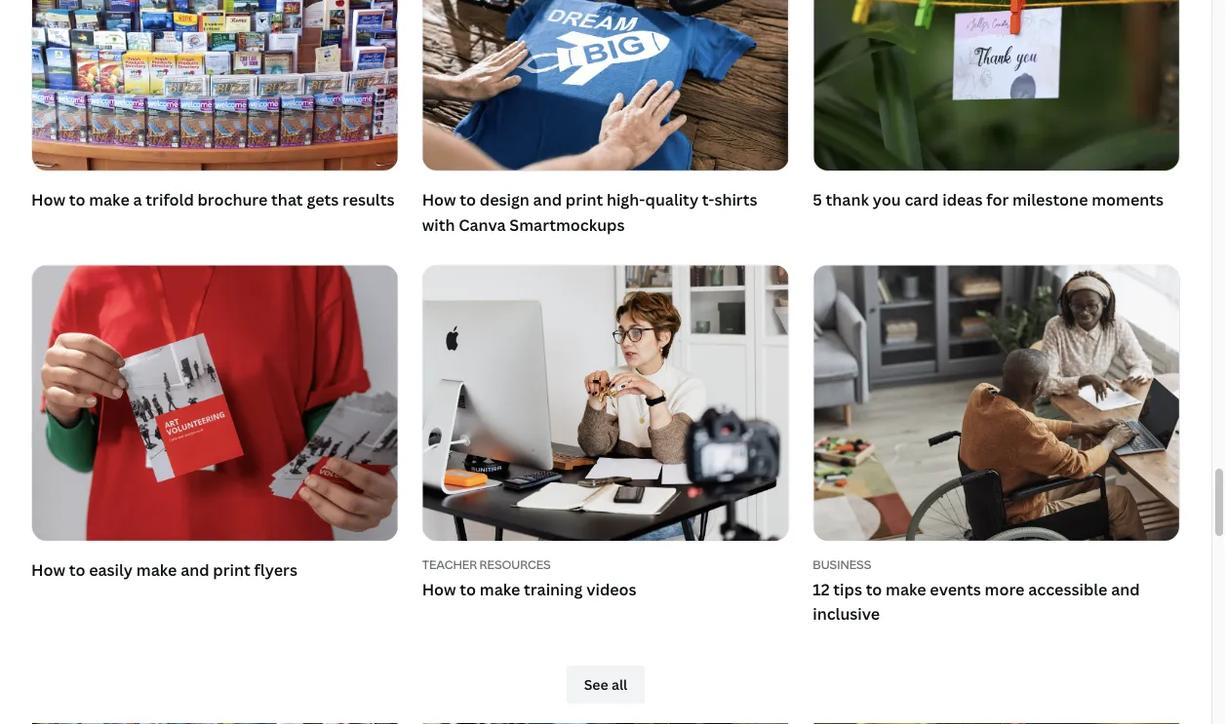 Task type: describe. For each thing, give the bounding box(es) containing it.
0 horizontal spatial print
[[213, 560, 250, 581]]

to for easily
[[69, 560, 85, 581]]

teacher
[[422, 558, 477, 574]]

to for make
[[69, 190, 85, 211]]

with
[[422, 215, 455, 236]]

tips
[[834, 579, 862, 600]]

5 thank you card ideas for milestone moments link
[[813, 0, 1180, 217]]

smartmockups
[[510, 215, 625, 236]]

quality
[[645, 190, 699, 211]]

print inside how to design and print high-quality t-shirts with canva smartmockups
[[566, 190, 603, 211]]

milestone
[[1013, 190, 1088, 211]]

that
[[271, 190, 303, 211]]

5
[[813, 190, 822, 211]]

5 thank you card ideas for milestone moments
[[813, 190, 1164, 211]]

card
[[905, 190, 939, 211]]

business 12 tips to make events more accessible and inclusive
[[813, 558, 1140, 625]]

training
[[524, 579, 583, 600]]

easily
[[89, 560, 133, 581]]

high-
[[607, 190, 645, 211]]

how for how to make a trifold brochure that gets results
[[31, 190, 65, 211]]

ideas
[[943, 190, 983, 211]]

resources
[[480, 558, 551, 574]]

design
[[480, 190, 530, 211]]

teacher resources how to make training videos
[[422, 558, 637, 600]]

canva
[[459, 215, 506, 236]]

trifold
[[146, 190, 194, 211]]

to inside the business 12 tips to make events more accessible and inclusive
[[866, 579, 882, 600]]

make right 'easily'
[[136, 560, 177, 581]]

how for how to easily make and print flyers
[[31, 560, 65, 581]]

how to make training videos link
[[422, 577, 790, 602]]

how to design and print high-quality t-shirts with canva smartmockups
[[422, 190, 758, 236]]

inclusive
[[813, 604, 880, 625]]

how for how to design and print high-quality t-shirts with canva smartmockups
[[422, 190, 456, 211]]

teacher resources link
[[422, 558, 790, 574]]



Task type: locate. For each thing, give the bounding box(es) containing it.
12 tips to make events more accessible and inclusive link
[[813, 577, 1180, 627]]

make inside teacher resources how to make training videos
[[480, 579, 520, 600]]

make left a
[[89, 190, 129, 211]]

to inside how to design and print high-quality t-shirts with canva smartmockups
[[460, 190, 476, 211]]

business link
[[813, 558, 1180, 574]]

1 horizontal spatial print
[[566, 190, 603, 211]]

how to make a trifold brochure that gets results
[[31, 190, 395, 211]]

to left a
[[69, 190, 85, 211]]

0 horizontal spatial and
[[181, 560, 209, 581]]

for
[[987, 190, 1009, 211]]

accessible
[[1028, 579, 1108, 600]]

12
[[813, 579, 830, 600]]

how inside how to design and print high-quality t-shirts with canva smartmockups
[[422, 190, 456, 211]]

how down teacher on the left bottom of page
[[422, 579, 456, 600]]

how left a
[[31, 190, 65, 211]]

make down the resources
[[480, 579, 520, 600]]

how to make a trifold brochure that gets results link
[[31, 0, 399, 217]]

1 horizontal spatial and
[[533, 190, 562, 211]]

results
[[342, 190, 395, 211]]

how up with
[[422, 190, 456, 211]]

to right tips
[[866, 579, 882, 600]]

and up smartmockups
[[533, 190, 562, 211]]

print left flyers
[[213, 560, 250, 581]]

make left events
[[886, 579, 926, 600]]

flyers
[[254, 560, 298, 581]]

how to easily make and print flyers
[[31, 560, 298, 581]]

how to easily make and print flyers link
[[31, 265, 399, 587]]

1 vertical spatial print
[[213, 560, 250, 581]]

to for design
[[460, 190, 476, 211]]

you
[[873, 190, 901, 211]]

t-
[[702, 190, 715, 211]]

to inside teacher resources how to make training videos
[[460, 579, 476, 600]]

to up the canva
[[460, 190, 476, 211]]

2 horizontal spatial and
[[1111, 579, 1140, 600]]

print up smartmockups
[[566, 190, 603, 211]]

0 vertical spatial print
[[566, 190, 603, 211]]

business
[[813, 558, 872, 574]]

brochure
[[198, 190, 268, 211]]

make inside the business 12 tips to make events more accessible and inclusive
[[886, 579, 926, 600]]

print
[[566, 190, 603, 211], [213, 560, 250, 581]]

gets
[[307, 190, 339, 211]]

thank
[[826, 190, 869, 211]]

and inside the business 12 tips to make events more accessible and inclusive
[[1111, 579, 1140, 600]]

more
[[985, 579, 1025, 600]]

how to design and print high-quality t-shirts with canva smartmockups link
[[422, 0, 790, 242]]

make
[[89, 190, 129, 211], [136, 560, 177, 581], [480, 579, 520, 600], [886, 579, 926, 600]]

how inside teacher resources how to make training videos
[[422, 579, 456, 600]]

how left 'easily'
[[31, 560, 65, 581]]

and inside how to design and print high-quality t-shirts with canva smartmockups
[[533, 190, 562, 211]]

videos
[[587, 579, 637, 600]]

and
[[533, 190, 562, 211], [181, 560, 209, 581], [1111, 579, 1140, 600]]

to down teacher on the left bottom of page
[[460, 579, 476, 600]]

moments
[[1092, 190, 1164, 211]]

and right accessible
[[1111, 579, 1140, 600]]

how
[[31, 190, 65, 211], [422, 190, 456, 211], [31, 560, 65, 581], [422, 579, 456, 600]]

and left flyers
[[181, 560, 209, 581]]

to left 'easily'
[[69, 560, 85, 581]]

to
[[69, 190, 85, 211], [460, 190, 476, 211], [69, 560, 85, 581], [460, 579, 476, 600], [866, 579, 882, 600]]

shirts
[[715, 190, 758, 211]]

pexels thới nam cao 10806198 image
[[814, 0, 1179, 171]]

a
[[133, 190, 142, 211]]

events
[[930, 579, 981, 600]]



Task type: vqa. For each thing, say whether or not it's contained in the screenshot.
How to make training videos link
yes



